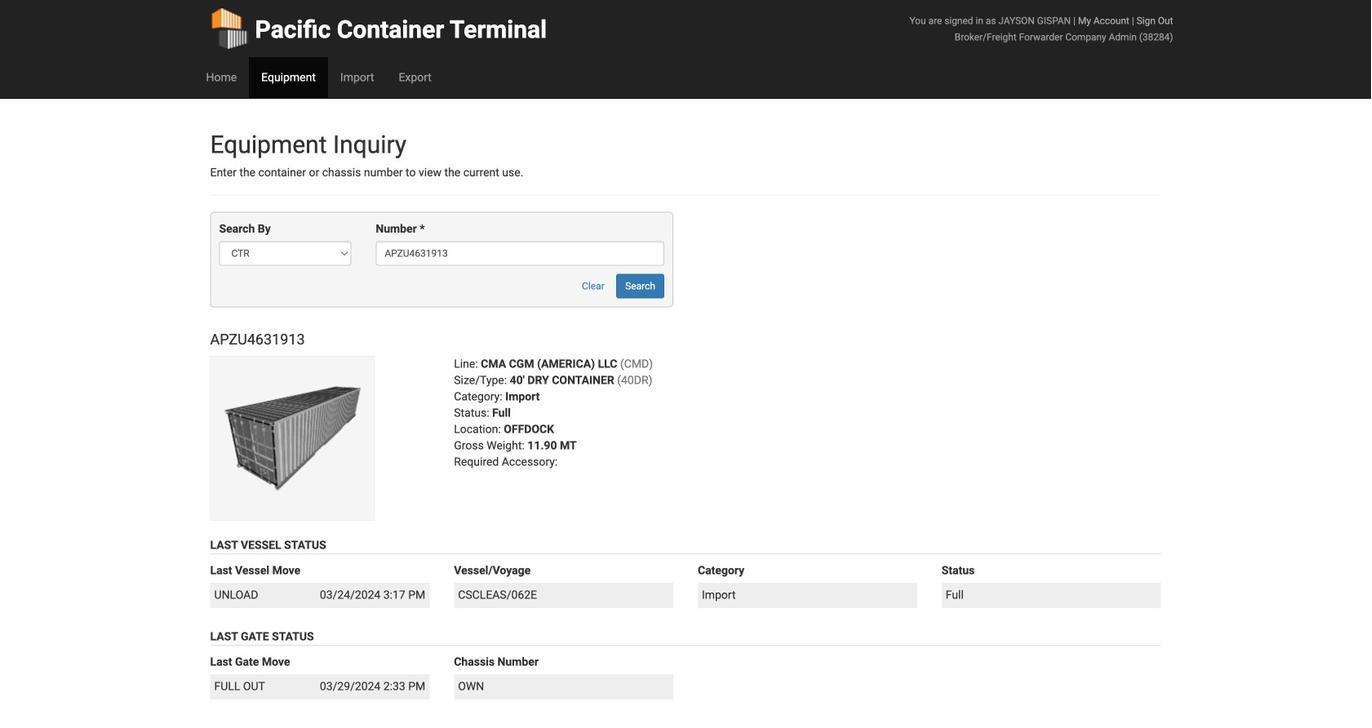 Task type: vqa. For each thing, say whether or not it's contained in the screenshot.
PACIFIC CONTAINER TERMINAL LINK
no



Task type: locate. For each thing, give the bounding box(es) containing it.
40dr image
[[210, 356, 375, 521]]

None text field
[[376, 241, 665, 266]]



